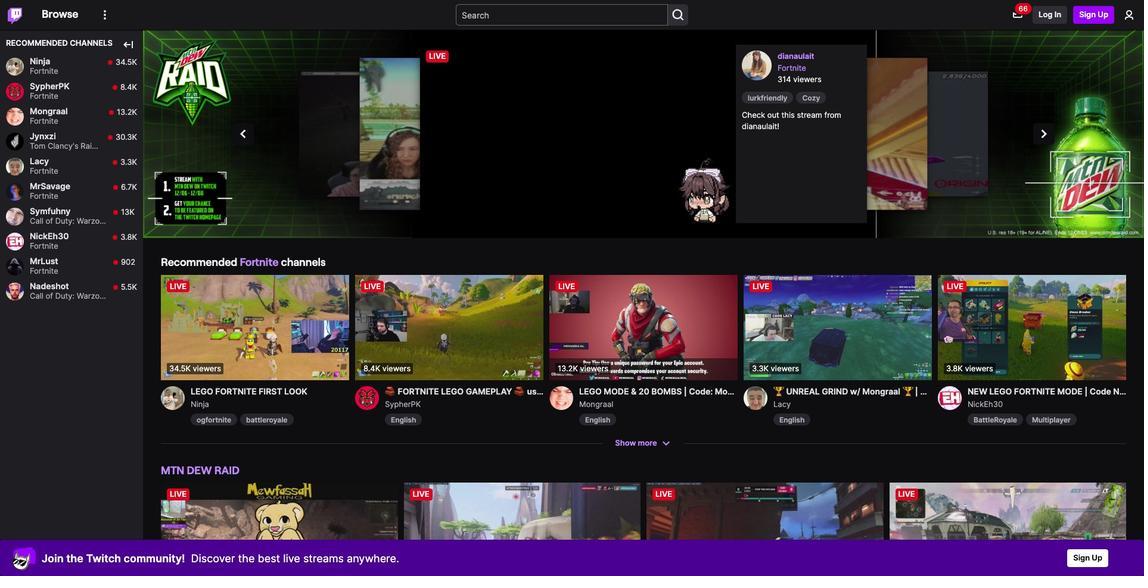 Task type: vqa. For each thing, say whether or not it's contained in the screenshot.
bottommost Recommended
yes



Task type: locate. For each thing, give the bounding box(es) containing it.
0 horizontal spatial fortnite
[[215, 387, 257, 397]]

🏆 left 'use' at the right bottom
[[902, 387, 913, 397]]

🧱 fortnite lego gameplay 🧱 use code "sypherpk" sypherpk
[[385, 387, 612, 409]]

viewers
[[793, 74, 822, 84]]

nickeh3
[[1113, 387, 1144, 397]]

english link for fortnite
[[385, 414, 422, 426]]

2 #ad from the left
[[986, 387, 1001, 397]]

1 horizontal spatial mode
[[1057, 387, 1083, 397]]

nickeh30 image right 'use' at the right bottom
[[938, 387, 962, 411]]

🏆 unreal grind w/ mongraal 🏆 | use code lacy #ad 🔥| !com !discord button
[[773, 387, 1074, 398]]

duty: for nadeshot
[[55, 291, 75, 301]]

nickeh30 fortnite
[[30, 231, 69, 251]]

0 horizontal spatial 🏆
[[773, 387, 784, 397]]

1 english link from the left
[[385, 414, 422, 426]]

0 horizontal spatial mode
[[604, 387, 629, 397]]

nickeh30 image down symfuhny image
[[6, 233, 24, 251]]

lacy right code
[[965, 387, 984, 397]]

2 the from the left
[[238, 553, 255, 565]]

Search Input search field
[[456, 4, 668, 26]]

call inside symfuhny call of duty: warzone
[[30, 216, 43, 226]]

fortnite left the channels
[[240, 256, 279, 269]]

up
[[1098, 10, 1108, 19], [1092, 554, 1102, 563]]

0 horizontal spatial ninja image
[[6, 58, 24, 75]]

#ad
[[755, 387, 770, 397], [986, 387, 1001, 397]]

more
[[638, 438, 657, 448]]

🔥|
[[1003, 387, 1017, 397]]

call for nadeshot
[[30, 291, 43, 301]]

english
[[391, 416, 416, 425], [585, 416, 610, 425], [779, 416, 805, 425]]

1 horizontal spatial english
[[585, 416, 610, 425]]

1 lego from the left
[[191, 387, 213, 397]]

lurkfriendly link
[[742, 91, 793, 103]]

0 horizontal spatial recommended
[[6, 38, 68, 48]]

1 vertical spatial duty:
[[55, 291, 75, 301]]

| left code:
[[684, 387, 687, 397]]

3 | from the left
[[1085, 387, 1088, 397]]

sign up
[[1079, 10, 1108, 19], [1073, 554, 1102, 563]]

1 vertical spatial of
[[46, 291, 53, 301]]

🏆 left unreal
[[773, 387, 784, 397]]

0 vertical spatial up
[[1098, 10, 1108, 19]]

fortnite link left the channels
[[240, 256, 279, 269]]

join the twitch community! discover the best live streams anywhere.
[[42, 553, 399, 565]]

0 horizontal spatial |
[[684, 387, 687, 397]]

multiplayer
[[1032, 416, 1071, 425]]

recommended
[[6, 38, 68, 48], [161, 256, 237, 269]]

new lego fortnite mode | code nickeh3 nickeh30
[[968, 387, 1144, 409]]

1 duty: from the top
[[55, 216, 75, 226]]

1 vertical spatial recommended
[[161, 256, 237, 269]]

| inside lego mode & 20 bombs | code: mongraal #ad !prime !newvid mongraal
[[684, 387, 687, 397]]

channels element
[[158, 275, 1144, 453]]

fortnite up mrlust in the top left of the page
[[30, 241, 58, 251]]

fortnite inside lego fortnite first look ninja
[[215, 387, 257, 397]]

2 call from the top
[[30, 291, 43, 301]]

1 horizontal spatial english link
[[579, 414, 616, 426]]

3 fortnite from the left
[[1014, 387, 1055, 397]]

2 fortnite from the left
[[398, 387, 439, 397]]

0 vertical spatial sypherpk image
[[6, 83, 24, 100]]

0 horizontal spatial ninja
[[30, 56, 50, 66]]

🏆 unreal grind w/ mongraal 🏆 | use code lacy #ad 🔥| !com !discord image
[[744, 275, 932, 381]]

2 vertical spatial lacy
[[773, 400, 791, 409]]

4 lego from the left
[[989, 387, 1012, 397]]

1 call from the top
[[30, 216, 43, 226]]

ninja up ogfortnite link
[[191, 400, 209, 409]]

join
[[42, 553, 64, 565]]

❗ yuge massive❗gaming happening here❗ dont miss this ❗ poggeres❗ image
[[646, 483, 883, 577]]

nickeh30 down new
[[968, 400, 1003, 409]]

1 mode from the left
[[604, 387, 629, 397]]

recommended for recommended fortnite channels
[[161, 256, 237, 269]]

fortnite up sypherpk fortnite
[[30, 66, 58, 76]]

2 english from the left
[[585, 416, 610, 425]]

2 english link from the left
[[579, 414, 616, 426]]

2 lego from the left
[[441, 387, 464, 397]]

0 vertical spatial call
[[30, 216, 43, 226]]

1 horizontal spatial nickeh30
[[968, 400, 1003, 409]]

fortnite up mongraal fortnite
[[30, 91, 58, 101]]

lego inside new lego fortnite mode | code nickeh3 nickeh30
[[989, 387, 1012, 397]]

sypherpk
[[30, 81, 70, 91], [385, 400, 421, 409]]

2 horizontal spatial english link
[[773, 414, 811, 426]]

browse
[[42, 7, 78, 20]]

fortnite inside 🧱 fortnite lego gameplay 🧱 use code "sypherpk" sypherpk
[[398, 387, 439, 397]]

2 of from the top
[[46, 291, 53, 301]]

ninja inside ninja fortnite
[[30, 56, 50, 66]]

0 vertical spatial sign
[[1079, 10, 1096, 19]]

call
[[30, 216, 43, 226], [30, 291, 43, 301]]

0 vertical spatial sign up
[[1079, 10, 1108, 19]]

1 horizontal spatial fortnite
[[398, 387, 439, 397]]

lego left gameplay
[[441, 387, 464, 397]]

1 horizontal spatial the
[[238, 553, 255, 565]]

fortnite up nadeshot
[[30, 266, 58, 276]]

mongraal image
[[549, 387, 573, 411]]

2 duty: from the top
[[55, 291, 75, 301]]

short stream apex with @wagwandalf86 ...come on mountain dew image
[[889, 483, 1126, 577]]

of for nadeshot
[[46, 291, 53, 301]]

0 vertical spatial nickeh30
[[30, 231, 69, 242]]

0 horizontal spatial nickeh30 image
[[6, 233, 24, 251]]

1 vertical spatial warzone
[[77, 291, 109, 301]]

community!
[[124, 553, 185, 565]]

recommended inside recommended channels group
[[6, 38, 68, 48]]

0 horizontal spatial english
[[391, 416, 416, 425]]

3 english link from the left
[[773, 414, 811, 426]]

3 lego from the left
[[579, 387, 602, 397]]

log
[[1039, 10, 1053, 19]]

!discord
[[1041, 387, 1074, 397]]

warzone left 5.5k
[[77, 291, 109, 301]]

sypherpk image inside channels element
[[355, 387, 379, 411]]

#ad left !prime
[[755, 387, 770, 397]]

2 warzone from the top
[[77, 291, 109, 301]]

#ad inside 🏆 unreal grind w/ mongraal 🏆 | use code lacy #ad 🔥| !com !discord lacy
[[986, 387, 1001, 397]]

warzone inside nadeshot call of duty: warzone
[[77, 291, 109, 301]]

up for the topmost sign up button
[[1098, 10, 1108, 19]]

duty: inside nadeshot call of duty: warzone
[[55, 291, 75, 301]]

ninja
[[30, 56, 50, 66], [191, 400, 209, 409]]

1 horizontal spatial |
[[915, 387, 918, 397]]

fortnite for recommended
[[240, 256, 279, 269]]

1 vertical spatial sypherpk image
[[355, 387, 379, 411]]

fortnite link for channels
[[240, 256, 279, 269]]

0 horizontal spatial the
[[66, 553, 83, 565]]

dianaulait link
[[778, 51, 861, 62]]

0 horizontal spatial 🧱
[[385, 387, 396, 397]]

!newvid
[[800, 387, 832, 397]]

fortnite for dianaulait
[[778, 63, 806, 72]]

nickeh30 inside recommended channels group
[[30, 231, 69, 242]]

symfuhny
[[30, 206, 71, 217]]

1 horizontal spatial #ad
[[986, 387, 1001, 397]]

lacy down tom
[[30, 156, 49, 166]]

raid
[[214, 464, 239, 477]]

mongraal right code:
[[715, 387, 753, 397]]

lego fortnite first look image
[[161, 275, 349, 381]]

0 horizontal spatial nickeh30
[[30, 231, 69, 242]]

jynxzi tom clancy's rainbow six siege
[[30, 131, 148, 151]]

twitch
[[86, 553, 121, 565]]

1 vertical spatial up
[[1092, 554, 1102, 563]]

duty:
[[55, 216, 75, 226], [55, 291, 75, 301]]

up for bottom sign up button
[[1092, 554, 1102, 563]]

ninja image
[[6, 58, 24, 75], [161, 387, 185, 411]]

dianaulait fortnite 314 viewers
[[778, 51, 822, 84]]

mrsavage
[[30, 181, 70, 192]]

1 horizontal spatial 🧱
[[514, 387, 525, 397]]

0 horizontal spatial english link
[[385, 414, 422, 426]]

0 horizontal spatial fortnite link
[[240, 256, 279, 269]]

fortnite down dianaulait
[[778, 63, 806, 72]]

lacy inside lacy fortnite
[[30, 156, 49, 166]]

2 horizontal spatial |
[[1085, 387, 1088, 397]]

sign up button
[[1073, 6, 1114, 24], [1067, 550, 1108, 568]]

from
[[824, 110, 841, 119]]

warzone left 13k
[[77, 216, 109, 226]]

recommended channels group
[[0, 30, 148, 304]]

lacy
[[30, 156, 49, 166], [965, 387, 984, 397], [773, 400, 791, 409]]

mode left "code"
[[1057, 387, 1083, 397]]

fortnite up "jynxzi"
[[30, 116, 58, 126]]

1 horizontal spatial recommended
[[161, 256, 237, 269]]

lego inside 🧱 fortnite lego gameplay 🧱 use code "sypherpk" sypherpk
[[441, 387, 464, 397]]

1 vertical spatial sign
[[1073, 554, 1090, 563]]

lego
[[191, 387, 213, 397], [441, 387, 464, 397], [579, 387, 602, 397], [989, 387, 1012, 397]]

1 vertical spatial ninja image
[[161, 387, 185, 411]]

code
[[939, 387, 963, 397]]

of up nickeh30 fortnite
[[46, 216, 53, 226]]

1 #ad from the left
[[755, 387, 770, 397]]

1 | from the left
[[684, 387, 687, 397]]

fortnite inside nickeh30 fortnite
[[30, 241, 58, 251]]

nadeshot
[[30, 281, 69, 292]]

rainbow
[[81, 141, 112, 151]]

fortnite up symfuhny
[[30, 191, 58, 201]]

mtn
[[161, 464, 184, 477]]

mongraal right w/
[[862, 387, 900, 397]]

mrlust fortnite
[[30, 256, 58, 276]]

0 vertical spatial fortnite link
[[778, 62, 861, 74]]

1 vertical spatial nickeh30
[[968, 400, 1003, 409]]

of
[[46, 216, 53, 226], [46, 291, 53, 301]]

call right symfuhny image
[[30, 216, 43, 226]]

in
[[1054, 10, 1061, 19]]

1 🏆 from the left
[[773, 387, 784, 397]]

ninja down recommended channels
[[30, 56, 50, 66]]

nadeshot image
[[6, 283, 24, 301]]

fortnite inside sypherpk fortnite
[[30, 91, 58, 101]]

0 vertical spatial sypherpk
[[30, 81, 70, 91]]

recommended channels
[[6, 38, 113, 48]]

1 vertical spatial fortnite link
[[240, 256, 279, 269]]

1 vertical spatial lacy
[[965, 387, 984, 397]]

sypherpk image
[[6, 83, 24, 100], [355, 387, 379, 411]]

duty: inside symfuhny call of duty: warzone
[[55, 216, 75, 226]]

0 horizontal spatial sypherpk
[[30, 81, 70, 91]]

#ad inside lego mode & 20 bombs | code: mongraal #ad !prime !newvid mongraal
[[755, 387, 770, 397]]

fortnite inside mongraal fortnite
[[30, 116, 58, 126]]

2 | from the left
[[915, 387, 918, 397]]

call right nadeshot image
[[30, 291, 43, 301]]

mongraal image
[[6, 108, 24, 125]]

| left 'use' at the right bottom
[[915, 387, 918, 397]]

duty: down mrlust fortnite
[[55, 291, 75, 301]]

check
[[742, 110, 765, 119]]

the
[[66, 553, 83, 565], [238, 553, 255, 565]]

1 horizontal spatial sypherpk image
[[355, 387, 379, 411]]

20
[[639, 387, 649, 397]]

cozy link
[[796, 91, 826, 103]]

lego up ogfortnite link
[[191, 387, 213, 397]]

1 vertical spatial ninja
[[191, 400, 209, 409]]

2 horizontal spatial fortnite
[[1014, 387, 1055, 397]]

ogfortnite link
[[191, 414, 237, 426]]

lego right mongraal icon
[[579, 387, 602, 397]]

first
[[259, 387, 282, 397]]

battleroyale link
[[240, 414, 293, 426]]

fortnite up mrsavage on the left of the page
[[30, 166, 58, 176]]

0 vertical spatial lacy
[[30, 156, 49, 166]]

the right join
[[66, 553, 83, 565]]

1 of from the top
[[46, 216, 53, 226]]

0 vertical spatial duty:
[[55, 216, 75, 226]]

jynxzi
[[30, 131, 56, 141]]

fortnite
[[215, 387, 257, 397], [398, 387, 439, 397], [1014, 387, 1055, 397]]

fortnite link up viewers
[[778, 62, 861, 74]]

🏆
[[773, 387, 784, 397], [902, 387, 913, 397]]

2 horizontal spatial english
[[779, 416, 805, 425]]

fortnite inside mrsavage fortnite
[[30, 191, 58, 201]]

mtn dew raid
[[161, 464, 239, 477]]

anywhere.
[[347, 553, 399, 565]]

0 vertical spatial sign up button
[[1073, 6, 1114, 24]]

call inside nadeshot call of duty: warzone
[[30, 291, 43, 301]]

lego right new
[[989, 387, 1012, 397]]

of down mrlust fortnite
[[46, 291, 53, 301]]

mongraal down sypherpk fortnite
[[30, 106, 68, 116]]

check out this stream from dianaulait!
[[742, 110, 841, 131]]

0 horizontal spatial sypherpk image
[[6, 83, 24, 100]]

0 vertical spatial recommended
[[6, 38, 68, 48]]

streams
[[303, 553, 344, 565]]

0 vertical spatial ninja
[[30, 56, 50, 66]]

1 fortnite from the left
[[215, 387, 257, 397]]

duty: up nickeh30 fortnite
[[55, 216, 75, 226]]

grind
[[822, 387, 848, 397]]

| left "code"
[[1085, 387, 1088, 397]]

fortnite inside dianaulait fortnite 314 viewers
[[778, 63, 806, 72]]

mode inside lego mode & 20 bombs | code: mongraal #ad !prime !newvid mongraal
[[604, 387, 629, 397]]

1 warzone from the top
[[77, 216, 109, 226]]

0 horizontal spatial lacy
[[30, 156, 49, 166]]

mongraal
[[30, 106, 68, 116], [715, 387, 753, 397], [862, 387, 900, 397], [579, 400, 613, 409]]

3.3k
[[120, 158, 137, 167]]

show more
[[615, 438, 657, 448]]

1 vertical spatial sign up
[[1073, 554, 1102, 563]]

#ad left 🔥| at the right
[[986, 387, 1001, 397]]

of inside symfuhny call of duty: warzone
[[46, 216, 53, 226]]

new lego fortnite mode | code nickeh3 button
[[968, 387, 1144, 398]]

symfuhny image
[[6, 208, 24, 226]]

lacy down !prime
[[773, 400, 791, 409]]

1 horizontal spatial nickeh30 image
[[938, 387, 962, 411]]

mode left "&"
[[604, 387, 629, 397]]

1 horizontal spatial fortnite link
[[778, 62, 861, 74]]

mongraal inside 🏆 unreal grind w/ mongraal 🏆 | use code lacy #ad 🔥| !com !discord lacy
[[862, 387, 900, 397]]

fortnite link for 314 viewers
[[778, 62, 861, 74]]

1 vertical spatial sypherpk
[[385, 400, 421, 409]]

0 vertical spatial of
[[46, 216, 53, 226]]

0 vertical spatial warzone
[[77, 216, 109, 226]]

nickeh30 image
[[6, 233, 24, 251], [938, 387, 962, 411]]

fortnite for mrsavage
[[30, 191, 58, 201]]

of inside nadeshot call of duty: warzone
[[46, 291, 53, 301]]

1 vertical spatial call
[[30, 291, 43, 301]]

1 english from the left
[[391, 416, 416, 425]]

nickeh30 down symfuhny
[[30, 231, 69, 242]]

warzone inside symfuhny call of duty: warzone
[[77, 216, 109, 226]]

3 english from the left
[[779, 416, 805, 425]]

1 horizontal spatial sypherpk
[[385, 400, 421, 409]]

the left best
[[238, 553, 255, 565]]

1 horizontal spatial 🏆
[[902, 387, 913, 397]]

nickeh30
[[30, 231, 69, 242], [968, 400, 1003, 409]]

mode
[[604, 387, 629, 397], [1057, 387, 1083, 397]]

0 horizontal spatial #ad
[[755, 387, 770, 397]]

1 horizontal spatial ninja
[[191, 400, 209, 409]]

2 mode from the left
[[1057, 387, 1083, 397]]



Task type: describe. For each thing, give the bounding box(es) containing it.
mrsavage image
[[6, 183, 24, 201]]

fortnite for ninja
[[30, 66, 58, 76]]

| inside new lego fortnite mode | code nickeh3 nickeh30
[[1085, 387, 1088, 397]]

code
[[544, 387, 564, 397]]

mongraal inside recommended channels group
[[30, 106, 68, 116]]

8.4k
[[120, 82, 137, 92]]

browse link
[[42, 0, 78, 29]]

mtn dew raid link
[[161, 464, 239, 477]]

code
[[1090, 387, 1111, 397]]

code:
[[689, 387, 713, 397]]

fortnite inside new lego fortnite mode | code nickeh3 nickeh30
[[1014, 387, 1055, 397]]

0 vertical spatial nickeh30 image
[[6, 233, 24, 251]]

call for symfuhny
[[30, 216, 43, 226]]

english for unreal
[[779, 416, 805, 425]]

ogfortnite
[[197, 416, 231, 425]]

ninja inside lego fortnite first look ninja
[[191, 400, 209, 409]]

use
[[527, 387, 542, 397]]

6.7k
[[121, 183, 137, 192]]

tom
[[30, 141, 46, 151]]

lacy fortnite
[[30, 156, 58, 176]]

13.2k
[[117, 107, 137, 117]]

!com
[[1019, 387, 1039, 397]]

lurkfriendly
[[748, 93, 787, 102]]

314
[[778, 74, 791, 84]]

recommended for recommended channels
[[6, 38, 68, 48]]

channels
[[70, 38, 113, 48]]

log in button
[[1033, 6, 1067, 24]]

fortnite for sypherpk
[[30, 91, 58, 101]]

2 🧱 from the left
[[514, 387, 525, 397]]

5.5k
[[121, 283, 137, 292]]

mongraal fortnite
[[30, 106, 68, 126]]

dew
[[187, 464, 212, 477]]

channels
[[281, 256, 326, 269]]

english link for unreal
[[773, 414, 811, 426]]

lego inside lego mode & 20 bombs | code: mongraal #ad !prime !newvid mongraal
[[579, 387, 602, 397]]

dianaulait
[[778, 51, 814, 61]]

show
[[615, 438, 636, 448]]

lego mode & 20 bombs | code: mongraal #ad !prime !newvid button
[[579, 387, 832, 398]]

sypherpk image inside recommended channels group
[[6, 83, 24, 100]]

30.3k
[[116, 133, 137, 142]]

english for mode
[[585, 416, 610, 425]]

fortnite for lacy
[[30, 166, 58, 176]]

mrlust image
[[6, 258, 24, 276]]

2 horizontal spatial lacy
[[965, 387, 984, 397]]

fortnite for mongraal
[[30, 116, 58, 126]]

out
[[767, 110, 779, 119]]

duty: for symfuhny
[[55, 216, 75, 226]]

1 horizontal spatial lacy
[[773, 400, 791, 409]]

lego fortnite first look ninja
[[191, 387, 307, 409]]

🏆 unreal grind w/ mongraal 🏆 | use code lacy #ad 🔥| !com !discord lacy
[[773, 387, 1074, 409]]

look
[[284, 387, 307, 397]]

1 vertical spatial nickeh30 image
[[938, 387, 962, 411]]

warzone for symfuhny
[[77, 216, 109, 226]]

multiplayer link
[[1026, 414, 1077, 426]]

battleroyale
[[974, 416, 1017, 425]]

mrlust
[[30, 256, 58, 267]]

lacy image
[[6, 158, 24, 176]]

🧱 fortnite lego gameplay 🧱 use code "sypherpk" button
[[385, 387, 612, 398]]

mode inside new lego fortnite mode | code nickeh3 nickeh30
[[1057, 387, 1083, 397]]

fortnite for nickeh30
[[30, 241, 58, 251]]

new
[[968, 387, 987, 397]]

ninja fortnite
[[30, 56, 58, 76]]

sypherpk inside 🧱 fortnite lego gameplay 🧱 use code "sypherpk" sypherpk
[[385, 400, 421, 409]]

sypherpk fortnite
[[30, 81, 70, 101]]

1 horizontal spatial ninja image
[[161, 387, 185, 411]]

what's your favorite mountain dew flavor? | sickgamer image
[[404, 483, 641, 577]]

best
[[258, 553, 280, 565]]

battleroyale link
[[968, 414, 1023, 426]]

warzone for nadeshot
[[77, 291, 109, 301]]

🧱 fortnite lego gameplay 🧱 use code "sypherpk" image
[[355, 275, 543, 381]]

show more button
[[609, 435, 678, 453]]

mongraal down "sypherpk" in the bottom of the page
[[579, 400, 613, 409]]

dianaulait!
[[742, 122, 779, 131]]

bombs
[[651, 387, 682, 397]]

2 🏆 from the left
[[902, 387, 913, 397]]

english for fortnite
[[391, 416, 416, 425]]

1 🧱 from the left
[[385, 387, 396, 397]]

coolcat image
[[12, 547, 36, 571]]

sypherpk inside recommended channels group
[[30, 81, 70, 91]]

discover
[[191, 553, 235, 565]]

902
[[121, 258, 135, 267]]

log in
[[1039, 10, 1061, 19]]

symfuhny call of duty: warzone
[[30, 206, 109, 226]]

this
[[781, 110, 795, 119]]

sign for the topmost sign up button
[[1079, 10, 1096, 19]]

w/
[[850, 387, 860, 397]]

1 vertical spatial sign up button
[[1067, 550, 1108, 568]]

live
[[283, 553, 300, 565]]

dianaulait avatar image
[[742, 51, 772, 80]]

new lego fortnite mode | code nickeh30 | !ff | #epicpartner image
[[938, 275, 1126, 381]]

[18+][onlybeards] sorc bugs || aoz is sad || free duriel runs || giveaway || dad jokes || music theme: pop !giveaway image
[[161, 483, 398, 577]]

&
[[631, 387, 637, 397]]

siege
[[127, 141, 148, 151]]

jynxzi image
[[6, 133, 24, 151]]

recommended fortnite channels
[[161, 256, 326, 269]]

0 vertical spatial ninja image
[[6, 58, 24, 75]]

!prime
[[772, 387, 798, 397]]

lego inside lego fortnite first look ninja
[[191, 387, 213, 397]]

34.5k
[[116, 57, 137, 67]]

six
[[114, 141, 125, 151]]

lacy image
[[744, 387, 767, 411]]

nickeh30 inside new lego fortnite mode | code nickeh3 nickeh30
[[968, 400, 1003, 409]]

1 the from the left
[[66, 553, 83, 565]]

| inside 🏆 unreal grind w/ mongraal 🏆 | use code lacy #ad 🔥| !com !discord lacy
[[915, 387, 918, 397]]

lego mode & 20 bombs | code: mongraal #ad !prime !newvid mongraal
[[579, 387, 832, 409]]

fortnite for lego
[[398, 387, 439, 397]]

lego fortnite first look button
[[191, 387, 349, 398]]

gameplay
[[466, 387, 512, 397]]

fortnite for first
[[215, 387, 257, 397]]

fortnite for mrlust
[[30, 266, 58, 276]]

unreal
[[786, 387, 820, 397]]

of for symfuhny
[[46, 216, 53, 226]]

stream
[[797, 110, 822, 119]]

clancy's
[[48, 141, 78, 151]]

sign for bottom sign up button
[[1073, 554, 1090, 563]]

english link for mode
[[579, 414, 616, 426]]

show more element
[[615, 438, 657, 449]]

lego mode & 20 bombs | code: mongraal #ad !prime !newvid image
[[549, 275, 738, 381]]

mrsavage fortnite
[[30, 181, 70, 201]]

cozy
[[802, 93, 820, 102]]



